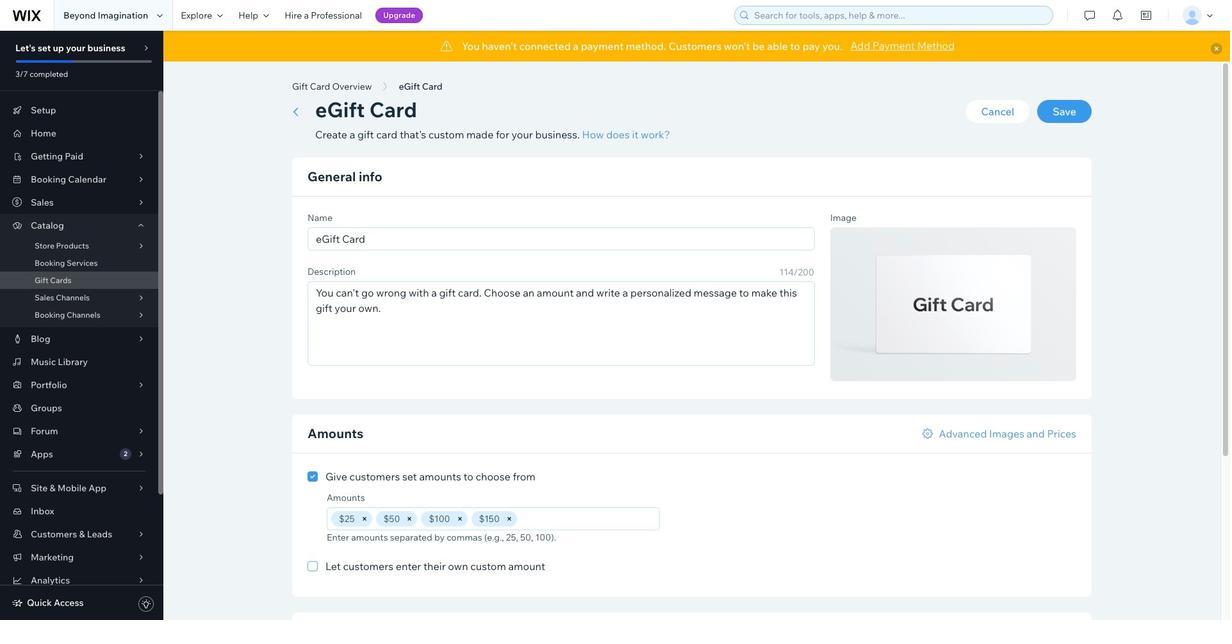 Task type: vqa. For each thing, say whether or not it's contained in the screenshot.
the e.g., eGift Card Field
yes



Task type: locate. For each thing, give the bounding box(es) containing it.
e.g., eGift Card field
[[312, 228, 811, 250]]

None text field
[[308, 282, 815, 365]]

sidebar element
[[0, 31, 163, 621]]

None field
[[521, 508, 656, 530]]

alert
[[163, 31, 1231, 62]]

None checkbox
[[308, 469, 536, 485], [308, 559, 546, 574], [308, 469, 536, 485], [308, 559, 546, 574]]

Search for tools, apps, help & more... field
[[751, 6, 1050, 24]]



